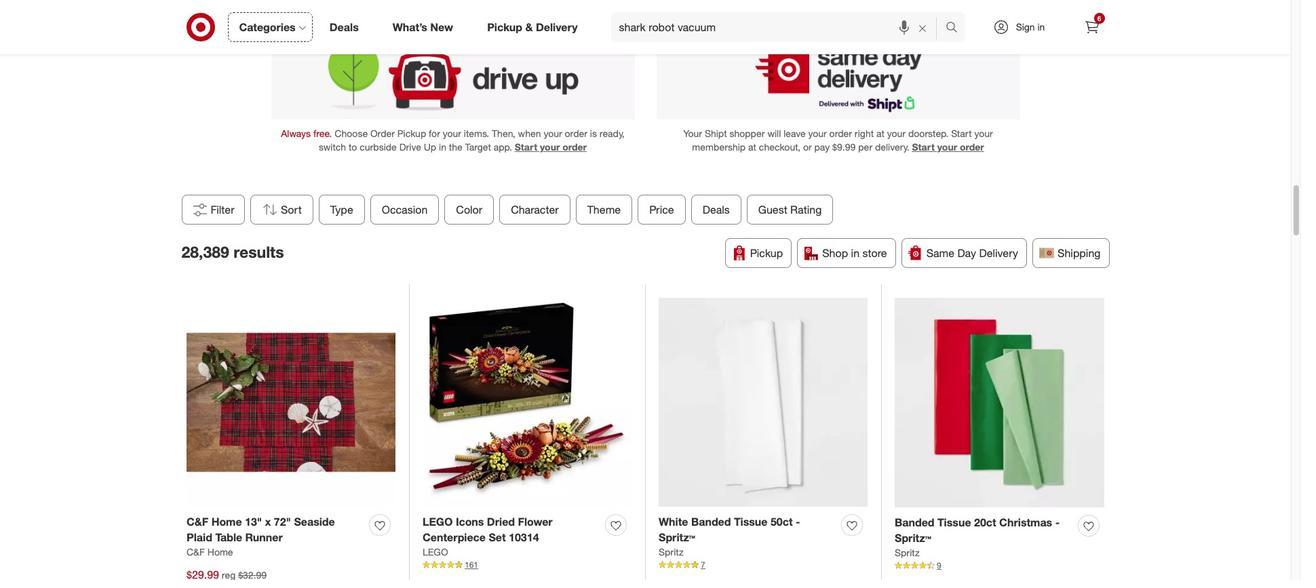 Task type: locate. For each thing, give the bounding box(es) containing it.
start
[[951, 128, 972, 139], [515, 141, 537, 153], [912, 141, 935, 153]]

pickup
[[487, 20, 522, 34], [397, 128, 426, 139], [750, 246, 783, 260]]

spritz link
[[659, 545, 684, 559], [895, 546, 920, 560]]

0 horizontal spatial in
[[439, 141, 446, 153]]

0 vertical spatial in
[[1038, 21, 1045, 33]]

0 horizontal spatial tissue
[[734, 515, 768, 529]]

your right doorstep.
[[975, 128, 993, 139]]

in for sign in
[[1038, 21, 1045, 33]]

same day delivery. delivered by shipt. image
[[656, 28, 1020, 119]]

161 link
[[423, 559, 632, 571]]

lego down centerpiece
[[423, 546, 448, 558]]

start right doorstep.
[[951, 128, 972, 139]]

banded inside white banded tissue 50ct - spritz™
[[691, 515, 731, 529]]

is
[[590, 128, 597, 139]]

banded
[[691, 515, 731, 529], [895, 516, 935, 529]]

0 horizontal spatial delivery
[[536, 20, 578, 34]]

pickup inside choose order pickup for your items. then, when your order is ready, switch to curbside drive up in the target app.
[[397, 128, 426, 139]]

0 horizontal spatial spritz link
[[659, 545, 684, 559]]

0 vertical spatial c&f
[[187, 515, 208, 529]]

deals
[[330, 20, 359, 34], [702, 203, 730, 217]]

home inside c&f home 13" x 72" seaside plaid table runner
[[212, 515, 242, 529]]

color
[[456, 203, 482, 217]]

your up the
[[443, 128, 461, 139]]

2 lego from the top
[[423, 546, 448, 558]]

to
[[349, 141, 357, 153]]

1 horizontal spatial delivery
[[979, 246, 1018, 260]]

spritz link for white banded tissue 50ct - spritz™
[[659, 545, 684, 559]]

start your order down doorstep.
[[912, 141, 984, 153]]

at
[[877, 128, 885, 139], [748, 141, 756, 153]]

lego icons dried flower centerpiece set 10314 image
[[423, 298, 632, 507], [423, 298, 632, 507]]

price button
[[638, 195, 685, 225]]

0 horizontal spatial pickup
[[397, 128, 426, 139]]

icons
[[456, 515, 484, 529]]

1 vertical spatial home
[[208, 546, 233, 558]]

lego icons dried flower centerpiece set 10314
[[423, 515, 553, 544]]

your down doorstep.
[[937, 141, 957, 153]]

pickup inside pickup & delivery link
[[487, 20, 522, 34]]

1 horizontal spatial tissue
[[938, 516, 971, 529]]

1 horizontal spatial banded
[[895, 516, 935, 529]]

1 c&f from the top
[[187, 515, 208, 529]]

0 horizontal spatial start your order
[[515, 141, 587, 153]]

1 horizontal spatial -
[[1055, 516, 1060, 529]]

0 horizontal spatial -
[[796, 515, 800, 529]]

spritz™ inside white banded tissue 50ct - spritz™
[[659, 531, 695, 544]]

0 vertical spatial at
[[877, 128, 885, 139]]

in right up
[[439, 141, 446, 153]]

character button
[[499, 195, 570, 225]]

the
[[449, 141, 463, 153]]

start down when
[[515, 141, 537, 153]]

2 horizontal spatial in
[[1038, 21, 1045, 33]]

tissue left 20ct on the bottom of page
[[938, 516, 971, 529]]

pickup & delivery
[[487, 20, 578, 34]]

delivery right &
[[536, 20, 578, 34]]

pickup up drive at the left top of page
[[397, 128, 426, 139]]

- right '50ct'
[[796, 515, 800, 529]]

for
[[429, 128, 440, 139]]

same day delivery button
[[901, 238, 1027, 268]]

results
[[234, 242, 284, 261]]

delivery for pickup & delivery
[[536, 20, 578, 34]]

1 horizontal spatial spritz
[[895, 547, 920, 558]]

sign in link
[[981, 12, 1066, 42]]

in
[[1038, 21, 1045, 33], [439, 141, 446, 153], [851, 246, 860, 260]]

spritz™ for white
[[659, 531, 695, 544]]

What can we help you find? suggestions appear below search field
[[611, 12, 949, 42]]

0 vertical spatial lego
[[423, 515, 453, 529]]

tissue inside white banded tissue 50ct - spritz™
[[734, 515, 768, 529]]

28,389
[[181, 242, 229, 261]]

1 vertical spatial at
[[748, 141, 756, 153]]

1 vertical spatial deals
[[702, 203, 730, 217]]

10314
[[509, 531, 539, 544]]

your
[[443, 128, 461, 139], [544, 128, 562, 139], [808, 128, 827, 139], [887, 128, 906, 139], [975, 128, 993, 139], [540, 141, 560, 153], [937, 141, 957, 153]]

2 c&f from the top
[[187, 546, 205, 558]]

shopper
[[730, 128, 765, 139]]

home up the table
[[212, 515, 242, 529]]

c&f inside c&f home 13" x 72" seaside plaid table runner
[[187, 515, 208, 529]]

character
[[511, 203, 559, 217]]

0 horizontal spatial spritz
[[659, 546, 684, 558]]

pickup down 'guest'
[[750, 246, 783, 260]]

banded inside banded tissue 20ct christmas - spritz™
[[895, 516, 935, 529]]

c&f home 13" x 72" seaside plaid table runner image
[[187, 298, 396, 507], [187, 298, 396, 507]]

filter
[[211, 203, 234, 217]]

guest
[[758, 203, 787, 217]]

delivery
[[536, 20, 578, 34], [979, 246, 1018, 260]]

per
[[858, 141, 873, 153]]

7 link
[[659, 559, 868, 571]]

occasion button
[[370, 195, 439, 225]]

at down shopper
[[748, 141, 756, 153]]

categories link
[[228, 12, 313, 42]]

shipping
[[1058, 246, 1101, 260]]

1 horizontal spatial spritz™
[[895, 531, 932, 545]]

tissue left '50ct'
[[734, 515, 768, 529]]

- inside banded tissue 20ct christmas - spritz™
[[1055, 516, 1060, 529]]

free.
[[313, 128, 332, 139]]

sign
[[1016, 21, 1035, 33]]

sign in
[[1016, 21, 1045, 33]]

2 start your order from the left
[[912, 141, 984, 153]]

sort
[[281, 203, 301, 217]]

at right right
[[877, 128, 885, 139]]

50ct
[[771, 515, 793, 529]]

start your order down when
[[515, 141, 587, 153]]

in left store
[[851, 246, 860, 260]]

spritz™
[[659, 531, 695, 544], [895, 531, 932, 545]]

lego icons dried flower centerpiece set 10314 link
[[423, 514, 600, 545]]

deals right price
[[702, 203, 730, 217]]

spritz link for banded tissue 20ct christmas - spritz™
[[895, 546, 920, 560]]

start inside your shipt shopper will leave your order right at your doorstep. start your membership at checkout, or pay $9.99 per delivery.
[[951, 128, 972, 139]]

search button
[[939, 12, 972, 45]]

2 vertical spatial pickup
[[750, 246, 783, 260]]

tissue
[[734, 515, 768, 529], [938, 516, 971, 529]]

white banded tissue 50ct - spritz™ image
[[659, 298, 868, 507], [659, 298, 868, 507]]

spritz™ inside banded tissue 20ct christmas - spritz™
[[895, 531, 932, 545]]

0 vertical spatial home
[[212, 515, 242, 529]]

13"
[[245, 515, 262, 529]]

0 horizontal spatial spritz™
[[659, 531, 695, 544]]

filter button
[[181, 195, 245, 225]]

- for banded tissue 20ct christmas - spritz™
[[1055, 516, 1060, 529]]

search
[[939, 21, 972, 35]]

0 horizontal spatial deals
[[330, 20, 359, 34]]

1 vertical spatial c&f
[[187, 546, 205, 558]]

1 horizontal spatial start your order
[[912, 141, 984, 153]]

drive up image
[[271, 28, 635, 119]]

1 horizontal spatial in
[[851, 246, 860, 260]]

delivery inside button
[[979, 246, 1018, 260]]

shop
[[822, 246, 848, 260]]

right
[[855, 128, 874, 139]]

type
[[330, 203, 353, 217]]

1 vertical spatial in
[[439, 141, 446, 153]]

in right sign
[[1038, 21, 1045, 33]]

2 horizontal spatial start
[[951, 128, 972, 139]]

2 vertical spatial in
[[851, 246, 860, 260]]

white
[[659, 515, 688, 529]]

spritz for white banded tissue 50ct - spritz™
[[659, 546, 684, 558]]

0 vertical spatial pickup
[[487, 20, 522, 34]]

1 vertical spatial delivery
[[979, 246, 1018, 260]]

same day delivery
[[927, 246, 1018, 260]]

order
[[565, 128, 588, 139], [829, 128, 852, 139], [563, 141, 587, 153], [960, 141, 984, 153]]

type button
[[318, 195, 365, 225]]

c&f
[[187, 515, 208, 529], [187, 546, 205, 558]]

c&f down plaid
[[187, 546, 205, 558]]

start down doorstep.
[[912, 141, 935, 153]]

c&f for c&f home
[[187, 546, 205, 558]]

lego inside lego icons dried flower centerpiece set 10314
[[423, 515, 453, 529]]

choose
[[335, 128, 368, 139]]

- inside white banded tissue 50ct - spritz™
[[796, 515, 800, 529]]

2 horizontal spatial pickup
[[750, 246, 783, 260]]

0 vertical spatial deals
[[330, 20, 359, 34]]

6
[[1098, 14, 1101, 22]]

1 vertical spatial lego
[[423, 546, 448, 558]]

0 vertical spatial delivery
[[536, 20, 578, 34]]

delivery.
[[875, 141, 910, 153]]

- right christmas
[[1055, 516, 1060, 529]]

1 lego from the top
[[423, 515, 453, 529]]

72"
[[274, 515, 291, 529]]

1 vertical spatial pickup
[[397, 128, 426, 139]]

delivery right day
[[979, 246, 1018, 260]]

in inside button
[[851, 246, 860, 260]]

1 horizontal spatial at
[[877, 128, 885, 139]]

start your order
[[515, 141, 587, 153], [912, 141, 984, 153]]

lego for lego
[[423, 546, 448, 558]]

banded tissue 20ct christmas - spritz™ image
[[895, 298, 1105, 507], [895, 298, 1105, 507]]

deals left what's
[[330, 20, 359, 34]]

deals for deals link
[[330, 20, 359, 34]]

1 horizontal spatial deals
[[702, 203, 730, 217]]

c&f up plaid
[[187, 515, 208, 529]]

c&f for c&f home 13" x 72" seaside plaid table runner
[[187, 515, 208, 529]]

home down the table
[[208, 546, 233, 558]]

1 horizontal spatial pickup
[[487, 20, 522, 34]]

pickup inside button
[[750, 246, 783, 260]]

0 horizontal spatial banded
[[691, 515, 731, 529]]

home for c&f home 13" x 72" seaside plaid table runner
[[212, 515, 242, 529]]

spritz for banded tissue 20ct christmas - spritz™
[[895, 547, 920, 558]]

deals inside button
[[702, 203, 730, 217]]

what's new
[[393, 20, 453, 34]]

1 horizontal spatial spritz link
[[895, 546, 920, 560]]

pickup left &
[[487, 20, 522, 34]]

flower
[[518, 515, 553, 529]]

your down when
[[540, 141, 560, 153]]

your up delivery.
[[887, 128, 906, 139]]

theme button
[[576, 195, 632, 225]]

lego up centerpiece
[[423, 515, 453, 529]]

checkout,
[[759, 141, 801, 153]]

home for c&f home
[[208, 546, 233, 558]]



Task type: describe. For each thing, give the bounding box(es) containing it.
deals button
[[691, 195, 741, 225]]

in for shop in store
[[851, 246, 860, 260]]

categories
[[239, 20, 296, 34]]

what's new link
[[381, 12, 470, 42]]

doorstep.
[[908, 128, 949, 139]]

- for white banded tissue 50ct - spritz™
[[796, 515, 800, 529]]

0 horizontal spatial start
[[515, 141, 537, 153]]

guest rating button
[[747, 195, 833, 225]]

or
[[803, 141, 812, 153]]

lego for lego icons dried flower centerpiece set 10314
[[423, 515, 453, 529]]

plaid
[[187, 531, 212, 544]]

0 horizontal spatial at
[[748, 141, 756, 153]]

6 link
[[1077, 12, 1107, 42]]

rating
[[790, 203, 822, 217]]

centerpiece
[[423, 531, 486, 544]]

always
[[281, 128, 311, 139]]

always free.
[[281, 128, 332, 139]]

runner
[[245, 531, 283, 544]]

banded tissue 20ct christmas - spritz™ link
[[895, 515, 1073, 546]]

membership
[[692, 141, 746, 153]]

banded tissue 20ct christmas - spritz™
[[895, 516, 1060, 545]]

&
[[525, 20, 533, 34]]

shipping button
[[1033, 238, 1110, 268]]

what's
[[393, 20, 427, 34]]

occasion
[[382, 203, 427, 217]]

new
[[430, 20, 453, 34]]

c&f home
[[187, 546, 233, 558]]

target
[[465, 141, 491, 153]]

ready,
[[600, 128, 625, 139]]

1 start your order from the left
[[515, 141, 587, 153]]

$9.99
[[833, 141, 856, 153]]

shop in store
[[822, 246, 887, 260]]

161
[[465, 560, 478, 570]]

shipt
[[705, 128, 727, 139]]

then,
[[492, 128, 515, 139]]

set
[[489, 531, 506, 544]]

pickup button
[[725, 238, 792, 268]]

christmas
[[999, 516, 1052, 529]]

dried
[[487, 515, 515, 529]]

your up pay
[[808, 128, 827, 139]]

switch
[[319, 141, 346, 153]]

sort button
[[250, 195, 313, 225]]

order inside choose order pickup for your items. then, when your order is ready, switch to curbside drive up in the target app.
[[565, 128, 588, 139]]

your shipt shopper will leave your order right at your doorstep. start your membership at checkout, or pay $9.99 per delivery.
[[683, 128, 993, 153]]

in inside choose order pickup for your items. then, when your order is ready, switch to curbside drive up in the target app.
[[439, 141, 446, 153]]

theme
[[587, 203, 621, 217]]

order
[[370, 128, 395, 139]]

tissue inside banded tissue 20ct christmas - spritz™
[[938, 516, 971, 529]]

choose order pickup for your items. then, when your order is ready, switch to curbside drive up in the target app.
[[319, 128, 625, 153]]

deals for "deals" button
[[702, 203, 730, 217]]

9
[[937, 560, 941, 571]]

lego link
[[423, 545, 448, 559]]

pickup & delivery link
[[476, 12, 595, 42]]

c&f home 13" x 72" seaside plaid table runner
[[187, 515, 335, 544]]

day
[[958, 246, 976, 260]]

guest rating
[[758, 203, 822, 217]]

store
[[863, 246, 887, 260]]

same
[[927, 246, 955, 260]]

app.
[[494, 141, 512, 153]]

deals link
[[318, 12, 376, 42]]

items.
[[464, 128, 489, 139]]

9 link
[[895, 560, 1105, 572]]

white banded tissue 50ct - spritz™ link
[[659, 514, 836, 545]]

28,389 results
[[181, 242, 284, 261]]

pickup for pickup & delivery
[[487, 20, 522, 34]]

spritz™ for banded
[[895, 531, 932, 545]]

your right when
[[544, 128, 562, 139]]

c&f home link
[[187, 545, 233, 559]]

shop in store button
[[797, 238, 896, 268]]

1 horizontal spatial start
[[912, 141, 935, 153]]

c&f home 13" x 72" seaside plaid table runner link
[[187, 514, 364, 545]]

table
[[215, 531, 242, 544]]

delivery for same day delivery
[[979, 246, 1018, 260]]

7
[[701, 560, 705, 570]]

seaside
[[294, 515, 335, 529]]

pickup for pickup
[[750, 246, 783, 260]]

your
[[683, 128, 702, 139]]

pay
[[815, 141, 830, 153]]

x
[[265, 515, 271, 529]]

price
[[649, 203, 674, 217]]

curbside
[[360, 141, 397, 153]]

20ct
[[974, 516, 996, 529]]

order inside your shipt shopper will leave your order right at your doorstep. start your membership at checkout, or pay $9.99 per delivery.
[[829, 128, 852, 139]]



Task type: vqa. For each thing, say whether or not it's contained in the screenshot.


